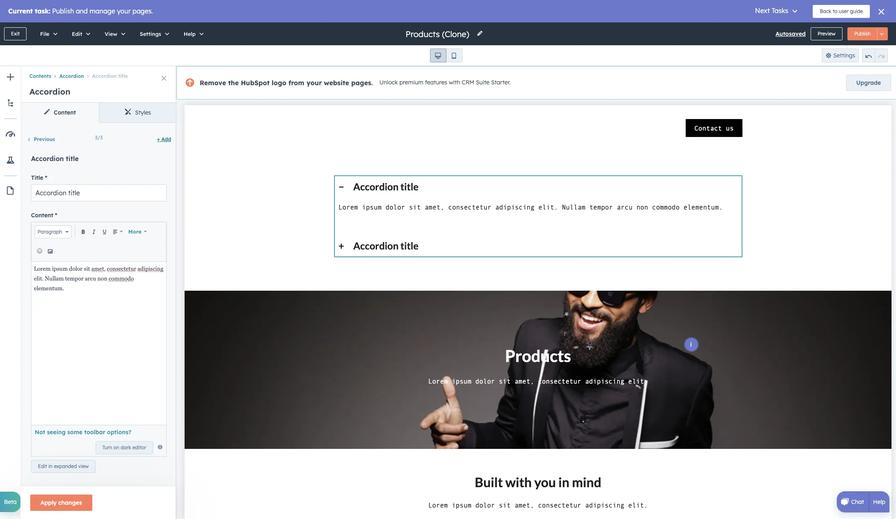 Task type: vqa. For each thing, say whether or not it's contained in the screenshot.
Close 'image'
yes



Task type: locate. For each thing, give the bounding box(es) containing it.
0 vertical spatial edit
[[72, 31, 82, 37]]

beta
[[4, 499, 17, 506]]

premium
[[399, 79, 423, 86]]

1 horizontal spatial accordion title
[[92, 73, 128, 79]]

1 horizontal spatial content
[[54, 109, 76, 116]]

preview
[[818, 31, 836, 37]]

+ add
[[157, 137, 171, 143]]

1 horizontal spatial group
[[862, 49, 888, 62]]

expanded
[[54, 464, 77, 470]]

pages.
[[351, 79, 373, 87]]

file
[[40, 31, 49, 37]]

settings button
[[131, 22, 175, 45], [822, 49, 859, 62]]

accordion button
[[51, 73, 84, 79]]

your
[[306, 79, 322, 87]]

1 vertical spatial settings
[[833, 52, 855, 59]]

exit
[[11, 31, 20, 37]]

1 horizontal spatial settings
[[833, 52, 855, 59]]

autosaved button
[[776, 29, 806, 39]]

0 vertical spatial help
[[184, 31, 196, 37]]

group
[[430, 49, 462, 62], [862, 49, 888, 62]]

content
[[54, 109, 76, 116], [31, 212, 53, 219]]

publish
[[854, 31, 871, 37]]

accordion title
[[92, 73, 128, 79], [31, 155, 79, 163]]

paragraph
[[38, 229, 62, 235]]

0 horizontal spatial group
[[430, 49, 462, 62]]

accordion
[[59, 73, 84, 79], [92, 73, 117, 79], [29, 87, 70, 97], [31, 155, 64, 163]]

unlock
[[379, 79, 398, 86]]

0 vertical spatial settings button
[[131, 22, 175, 45]]

1 horizontal spatial settings button
[[822, 49, 859, 62]]

turn on dark editor
[[102, 445, 146, 451]]

0 horizontal spatial title
[[66, 155, 79, 163]]

None field
[[405, 28, 472, 39]]

view button
[[96, 22, 131, 45]]

the
[[228, 79, 239, 87]]

title
[[118, 73, 128, 79], [66, 155, 79, 163]]

group down the 'publish' group
[[862, 49, 888, 62]]

1 vertical spatial edit
[[38, 464, 47, 470]]

dark
[[121, 445, 131, 451]]

1 vertical spatial content
[[31, 212, 53, 219]]

help inside help "button"
[[184, 31, 196, 37]]

edit
[[72, 31, 82, 37], [38, 464, 47, 470]]

apply changes button
[[30, 495, 92, 512]]

in
[[48, 464, 52, 470]]

accordion title button
[[84, 73, 128, 79]]

0 vertical spatial accordion title
[[92, 73, 128, 79]]

beta button
[[0, 493, 21, 513]]

0 horizontal spatial help
[[184, 31, 196, 37]]

unlock premium features with crm suite starter.
[[379, 79, 511, 86]]

options?
[[107, 429, 131, 436]]

accordion right accordion button
[[92, 73, 117, 79]]

group up the unlock premium features with crm suite starter.
[[430, 49, 462, 62]]

content up previous
[[54, 109, 76, 116]]

edit right file button
[[72, 31, 82, 37]]

help button
[[175, 22, 210, 45]]

edit left in
[[38, 464, 47, 470]]

upgrade link
[[846, 75, 891, 91]]

settings down the preview button
[[833, 52, 855, 59]]

0 vertical spatial settings
[[140, 31, 161, 37]]

0 vertical spatial content
[[54, 109, 76, 116]]

starter.
[[491, 79, 511, 86]]

1 group from the left
[[430, 49, 462, 62]]

1 vertical spatial help
[[873, 499, 886, 506]]

content up paragraph
[[31, 212, 53, 219]]

upgrade
[[856, 79, 881, 87]]

chat
[[851, 499, 864, 506]]

1 horizontal spatial title
[[118, 73, 128, 79]]

tab list
[[21, 103, 176, 123]]

more button
[[126, 224, 150, 240]]

0 vertical spatial title
[[118, 73, 128, 79]]

Accordion title text field
[[31, 185, 167, 202]]

help
[[184, 31, 196, 37], [873, 499, 886, 506]]

0 horizontal spatial settings button
[[131, 22, 175, 45]]

contents
[[29, 73, 51, 79]]

navigation containing contents
[[21, 66, 176, 81]]

edit in expanded view button
[[31, 461, 96, 474]]

0 horizontal spatial edit
[[38, 464, 47, 470]]

logo
[[272, 79, 286, 87]]

styles
[[135, 109, 151, 116]]

features
[[425, 79, 447, 86]]

more
[[128, 229, 142, 235]]

navigation
[[21, 66, 176, 81]]

settings right view button
[[140, 31, 161, 37]]

+ add button
[[157, 136, 172, 144]]

settings
[[140, 31, 161, 37], [833, 52, 855, 59]]

1 horizontal spatial edit
[[72, 31, 82, 37]]

1 vertical spatial accordion title
[[31, 155, 79, 163]]



Task type: describe. For each thing, give the bounding box(es) containing it.
previous
[[34, 137, 55, 143]]

2 group from the left
[[862, 49, 888, 62]]

edit in expanded view
[[38, 464, 89, 470]]

suite
[[476, 79, 490, 86]]

styles link
[[99, 103, 176, 123]]

autosaved
[[776, 30, 806, 38]]

not seeing some toolbar options?
[[35, 429, 131, 436]]

publish group
[[847, 27, 888, 40]]

view
[[105, 31, 117, 37]]

exit link
[[4, 27, 27, 40]]

add
[[161, 137, 171, 143]]

view
[[78, 464, 89, 470]]

content link
[[21, 103, 99, 123]]

toolbar
[[84, 429, 105, 436]]

turn on dark editor button
[[95, 442, 153, 455]]

remove the hubspot logo from your website pages.
[[200, 79, 373, 87]]

not
[[35, 429, 45, 436]]

apply changes
[[40, 500, 82, 507]]

not seeing some toolbar options? application
[[31, 222, 167, 457]]

from
[[289, 79, 304, 87]]

not seeing some toolbar options? button
[[35, 429, 131, 436]]

paragraph button
[[35, 226, 71, 239]]

apply
[[40, 500, 57, 507]]

some
[[67, 429, 82, 436]]

on
[[113, 445, 119, 451]]

accordion down contents button
[[29, 87, 70, 97]]

remove
[[200, 79, 226, 87]]

close image
[[161, 76, 166, 81]]

seeing
[[47, 429, 66, 436]]

preview button
[[811, 27, 843, 40]]

3/3
[[95, 135, 103, 141]]

1 vertical spatial title
[[66, 155, 79, 163]]

+
[[157, 137, 160, 143]]

0 horizontal spatial content
[[31, 212, 53, 219]]

hubspot
[[241, 79, 270, 87]]

changes
[[58, 500, 82, 507]]

website
[[324, 79, 349, 87]]

accordion down previous
[[31, 155, 64, 163]]

edit button
[[63, 22, 96, 45]]

previous button
[[26, 136, 55, 144]]

publish button
[[847, 27, 878, 40]]

0 horizontal spatial settings
[[140, 31, 161, 37]]

with
[[449, 79, 460, 86]]

file button
[[32, 22, 63, 45]]

crm
[[462, 79, 474, 86]]

edit for edit in expanded view
[[38, 464, 47, 470]]

tab list containing content
[[21, 103, 176, 123]]

turn
[[102, 445, 112, 451]]

contents button
[[29, 73, 51, 79]]

0 horizontal spatial accordion title
[[31, 155, 79, 163]]

1 horizontal spatial help
[[873, 499, 886, 506]]

edit for edit
[[72, 31, 82, 37]]

title
[[31, 175, 43, 182]]

editor
[[133, 445, 146, 451]]

1 vertical spatial settings button
[[822, 49, 859, 62]]

accordion right contents
[[59, 73, 84, 79]]



